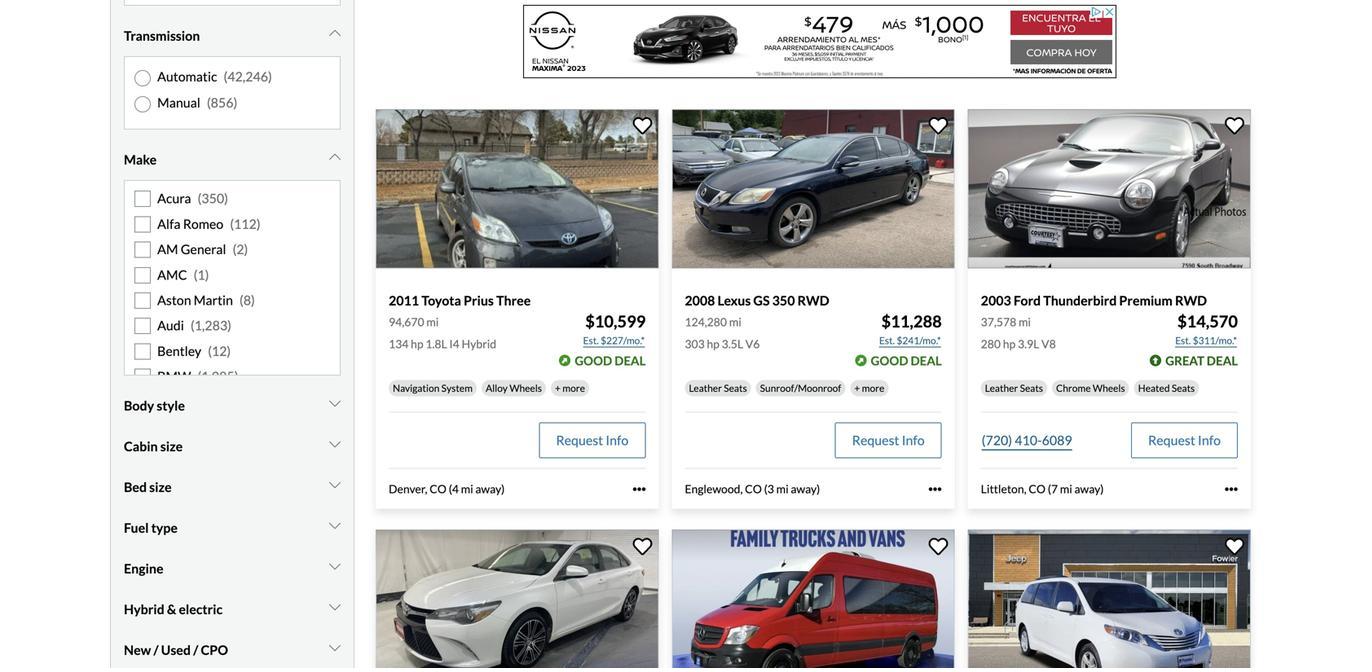 Task type: describe. For each thing, give the bounding box(es) containing it.
3 request from the left
[[1148, 432, 1195, 448]]

2003 ford thunderbird premium rwd
[[981, 292, 1207, 308]]

(720) 410-6089
[[982, 432, 1072, 448]]

engine button
[[124, 549, 341, 589]]

fuel type
[[124, 520, 178, 536]]

2011
[[389, 292, 419, 308]]

mi inside 37,578 mi 280 hp 3.9l v8
[[1019, 315, 1031, 329]]

acura (350)
[[157, 190, 228, 206]]

+ more for $10,599
[[555, 382, 585, 394]]

2 / from the left
[[193, 642, 198, 658]]

6089
[[1042, 432, 1072, 448]]

request info for $11,288
[[852, 432, 925, 448]]

ford
[[1014, 292, 1041, 308]]

3 request info from the left
[[1148, 432, 1221, 448]]

(1,085)
[[198, 368, 238, 384]]

ellipsis h image for $11,288
[[929, 483, 942, 496]]

i4
[[449, 337, 459, 351]]

(2)
[[233, 241, 248, 257]]

(1)
[[194, 267, 209, 283]]

blizzard pearl 2016 toyota camry special edition sedan front-wheel drive automatic image
[[376, 530, 659, 668]]

mi right (7
[[1060, 482, 1072, 496]]

ellipsis h image for $14,570
[[1225, 483, 1238, 496]]

new
[[124, 642, 151, 658]]

(856)
[[207, 95, 237, 111]]

wheels for $10,599
[[510, 382, 542, 394]]

2008
[[685, 292, 715, 308]]

audi
[[157, 318, 184, 333]]

2008 lexus gs 350 rwd
[[685, 292, 829, 308]]

v6
[[745, 337, 760, 351]]

(3
[[764, 482, 774, 496]]

away) for $11,288
[[791, 482, 820, 496]]

est. $241/mo.* button
[[878, 333, 942, 349]]

hp for $10,599
[[411, 337, 423, 351]]

wheels for $14,570
[[1093, 382, 1125, 394]]

gs
[[753, 292, 770, 308]]

size for cabin size
[[160, 439, 183, 454]]

more for $10,599
[[563, 382, 585, 394]]

(8)
[[240, 292, 255, 308]]

bmw (1,085)
[[157, 368, 238, 384]]

seats for $14,570
[[1020, 382, 1043, 394]]

124,280
[[685, 315, 727, 329]]

303
[[685, 337, 705, 351]]

good for $10,599
[[575, 353, 612, 368]]

white 2017 toyota sienna minivan  8-speed automatic image
[[968, 530, 1251, 668]]

manual (856)
[[157, 95, 237, 111]]

new / used / cpo
[[124, 642, 228, 658]]

leather seats for $11,288
[[689, 382, 747, 394]]

$10,599
[[585, 312, 646, 331]]

$227/mo.*
[[601, 335, 645, 346]]

3 request info button from the left
[[1131, 423, 1238, 458]]

evening black 2003 ford thunderbird premium rwd convertible rear-wheel drive automatic image
[[968, 109, 1251, 268]]

system
[[441, 382, 473, 394]]

cabin
[[124, 439, 158, 454]]

alfa romeo (112)
[[157, 216, 260, 232]]

alloy
[[486, 382, 508, 394]]

mi inside 124,280 mi 303 hp 3.5l v6
[[729, 315, 741, 329]]

(720)
[[982, 432, 1012, 448]]

(350)
[[198, 190, 228, 206]]

(720) 410-6089 button
[[981, 423, 1073, 458]]

chrome
[[1056, 382, 1091, 394]]

away) for $10,599
[[475, 482, 505, 496]]

amc
[[157, 267, 187, 283]]

denver,
[[389, 482, 427, 496]]

hybrid & electric button
[[124, 589, 341, 630]]

2003
[[981, 292, 1011, 308]]

automatic (42,246)
[[157, 69, 272, 85]]

info for $11,288
[[902, 432, 925, 448]]

style
[[157, 398, 185, 414]]

bentley (12)
[[157, 343, 231, 359]]

cabin size
[[124, 439, 183, 454]]

chevron down image for new / used / cpo
[[329, 642, 341, 655]]

chevron down image for make
[[329, 151, 341, 164]]

automatic
[[157, 69, 217, 85]]

aston martin (8)
[[157, 292, 255, 308]]

$241/mo.*
[[897, 335, 941, 346]]

sunroof/moonroof
[[760, 382, 841, 394]]

littleton,
[[981, 482, 1026, 496]]

toyota
[[421, 292, 461, 308]]

37,578
[[981, 315, 1016, 329]]

englewood, co (3 mi away)
[[685, 482, 820, 496]]

hybrid inside 94,670 mi 134 hp 1.8l i4 hybrid
[[462, 337, 496, 351]]

leather for $11,288
[[689, 382, 722, 394]]

general
[[181, 241, 226, 257]]

thunderbird
[[1043, 292, 1117, 308]]

heated
[[1138, 382, 1170, 394]]

leather for $14,570
[[985, 382, 1018, 394]]

audi (1,283)
[[157, 318, 231, 333]]

co for $14,570
[[1029, 482, 1046, 496]]

(1,283)
[[191, 318, 231, 333]]

v8
[[1042, 337, 1056, 351]]

chevron down image for engine
[[329, 560, 341, 573]]

est. $311/mo.* button
[[1174, 333, 1238, 349]]

bed size button
[[124, 467, 341, 508]]

hybrid inside dropdown button
[[124, 602, 164, 617]]

make button
[[124, 140, 341, 180]]

engine
[[124, 561, 163, 577]]

deal for $14,570
[[1207, 353, 1238, 368]]

hybrid & electric
[[124, 602, 223, 617]]

more for $11,288
[[862, 382, 884, 394]]

3 info from the left
[[1198, 432, 1221, 448]]

body style button
[[124, 386, 341, 426]]

request info button for $10,599
[[539, 423, 646, 458]]

transmission
[[124, 28, 200, 44]]

transmission button
[[124, 16, 341, 56]]

hp for $11,288
[[707, 337, 720, 351]]

gray 2011 toyota prius three hatchback front-wheel drive continuously variable transmission image
[[376, 109, 659, 268]]

navigation system
[[393, 382, 473, 394]]

seats for $11,288
[[724, 382, 747, 394]]

body
[[124, 398, 154, 414]]

chevron down image for cabin size
[[329, 438, 341, 451]]

410-
[[1015, 432, 1042, 448]]

3.5l
[[722, 337, 743, 351]]

leather seats for $14,570
[[985, 382, 1043, 394]]



Task type: locate. For each thing, give the bounding box(es) containing it.
aston
[[157, 292, 191, 308]]

1 horizontal spatial hybrid
[[462, 337, 496, 351]]

manual
[[157, 95, 200, 111]]

leather seats down 3.5l on the bottom right of the page
[[689, 382, 747, 394]]

0 horizontal spatial wheels
[[510, 382, 542, 394]]

est. inside $14,570 est. $311/mo.*
[[1175, 335, 1191, 346]]

2 horizontal spatial away)
[[1075, 482, 1104, 496]]

mi down lexus
[[729, 315, 741, 329]]

+ for $10,599
[[555, 382, 561, 394]]

5 chevron down image from the top
[[329, 642, 341, 655]]

info for $10,599
[[606, 432, 629, 448]]

red 2015 mercedes-benz sprinter 2500 170 wb passenger van rwd van 4x2 7-speed automatic image
[[672, 530, 955, 668]]

0 horizontal spatial + more
[[555, 382, 585, 394]]

chevron down image inside hybrid & electric dropdown button
[[329, 601, 341, 614]]

hybrid right i4
[[462, 337, 496, 351]]

request info button for $11,288
[[835, 423, 942, 458]]

hp right 303
[[707, 337, 720, 351]]

chevron down image inside cabin size dropdown button
[[329, 438, 341, 451]]

1 horizontal spatial rwd
[[1175, 292, 1207, 308]]

2 horizontal spatial est.
[[1175, 335, 1191, 346]]

2 good from the left
[[871, 353, 908, 368]]

chevron down image
[[329, 27, 341, 40], [329, 151, 341, 164], [329, 397, 341, 410], [329, 601, 341, 614]]

co left (7
[[1029, 482, 1046, 496]]

0 horizontal spatial request
[[556, 432, 603, 448]]

+ right alloy wheels
[[555, 382, 561, 394]]

1 + more from the left
[[555, 382, 585, 394]]

0 horizontal spatial away)
[[475, 482, 505, 496]]

1 good deal from the left
[[575, 353, 646, 368]]

co for $11,288
[[745, 482, 762, 496]]

2 est. from the left
[[879, 335, 895, 346]]

1 vertical spatial hybrid
[[124, 602, 164, 617]]

1 horizontal spatial request info
[[852, 432, 925, 448]]

2 more from the left
[[862, 382, 884, 394]]

ellipsis h image
[[929, 483, 942, 496], [1225, 483, 1238, 496]]

co left (3
[[745, 482, 762, 496]]

co for $10,599
[[430, 482, 447, 496]]

134
[[389, 337, 409, 351]]

1 good from the left
[[575, 353, 612, 368]]

chevron down image
[[329, 438, 341, 451], [329, 479, 341, 492], [329, 519, 341, 532], [329, 560, 341, 573], [329, 642, 341, 655]]

rwd for $14,570
[[1175, 292, 1207, 308]]

/
[[154, 642, 159, 658], [193, 642, 198, 658]]

type
[[151, 520, 178, 536]]

(7
[[1048, 482, 1058, 496]]

good
[[575, 353, 612, 368], [871, 353, 908, 368]]

/ right new
[[154, 642, 159, 658]]

cpo
[[201, 642, 228, 658]]

away) for $14,570
[[1075, 482, 1104, 496]]

3 co from the left
[[1029, 482, 1046, 496]]

1 horizontal spatial est.
[[879, 335, 895, 346]]

$11,288 est. $241/mo.*
[[879, 312, 942, 346]]

1 seats from the left
[[724, 382, 747, 394]]

away) right (4
[[475, 482, 505, 496]]

0 horizontal spatial more
[[563, 382, 585, 394]]

request for $10,599
[[556, 432, 603, 448]]

1 chevron down image from the top
[[329, 27, 341, 40]]

+ for $11,288
[[854, 382, 860, 394]]

hp inside 37,578 mi 280 hp 3.9l v8
[[1003, 337, 1016, 351]]

2 horizontal spatial request info button
[[1131, 423, 1238, 458]]

amc (1)
[[157, 267, 209, 283]]

2 good deal from the left
[[871, 353, 942, 368]]

$311/mo.*
[[1193, 335, 1237, 346]]

1 horizontal spatial seats
[[1020, 382, 1043, 394]]

mi inside 94,670 mi 134 hp 1.8l i4 hybrid
[[426, 315, 439, 329]]

size for bed size
[[149, 479, 172, 495]]

0 horizontal spatial co
[[430, 482, 447, 496]]

rwd right the 350
[[797, 292, 829, 308]]

1 horizontal spatial request
[[852, 432, 899, 448]]

+ more right alloy wheels
[[555, 382, 585, 394]]

3 chevron down image from the top
[[329, 519, 341, 532]]

2 + more from the left
[[854, 382, 884, 394]]

0 vertical spatial hybrid
[[462, 337, 496, 351]]

+ more down est. $241/mo.* button
[[854, 382, 884, 394]]

94,670
[[389, 315, 424, 329]]

body style
[[124, 398, 185, 414]]

1 / from the left
[[154, 642, 159, 658]]

away)
[[475, 482, 505, 496], [791, 482, 820, 496], [1075, 482, 1104, 496]]

2011 toyota prius three
[[389, 292, 531, 308]]

hp inside 94,670 mi 134 hp 1.8l i4 hybrid
[[411, 337, 423, 351]]

deal
[[615, 353, 646, 368], [911, 353, 942, 368], [1207, 353, 1238, 368]]

deal down $311/mo.*
[[1207, 353, 1238, 368]]

2 hp from the left
[[707, 337, 720, 351]]

good deal down est. $227/mo.* "button"
[[575, 353, 646, 368]]

0 horizontal spatial good deal
[[575, 353, 646, 368]]

est. down $10,599
[[583, 335, 599, 346]]

est. for $11,288
[[879, 335, 895, 346]]

size right bed
[[149, 479, 172, 495]]

chevron down image inside engine dropdown button
[[329, 560, 341, 573]]

1 horizontal spatial more
[[862, 382, 884, 394]]

+ more
[[555, 382, 585, 394], [854, 382, 884, 394]]

deal down "$227/mo.*"
[[615, 353, 646, 368]]

deal down $241/mo.*
[[911, 353, 942, 368]]

2 horizontal spatial co
[[1029, 482, 1046, 496]]

(112)
[[230, 216, 260, 232]]

1 horizontal spatial hp
[[707, 337, 720, 351]]

2 horizontal spatial request info
[[1148, 432, 1221, 448]]

1 co from the left
[[430, 482, 447, 496]]

2 chevron down image from the top
[[329, 479, 341, 492]]

2 wheels from the left
[[1093, 382, 1125, 394]]

2 request from the left
[[852, 432, 899, 448]]

chevron down image inside make dropdown button
[[329, 151, 341, 164]]

romeo
[[183, 216, 223, 232]]

2 horizontal spatial seats
[[1172, 382, 1195, 394]]

used
[[161, 642, 191, 658]]

3 away) from the left
[[1075, 482, 1104, 496]]

est. down $11,288
[[879, 335, 895, 346]]

ellipsis h image
[[633, 483, 646, 496]]

hp right 280
[[1003, 337, 1016, 351]]

chevron down image for bed size
[[329, 479, 341, 492]]

+ right sunroof/moonroof
[[854, 382, 860, 394]]

more right alloy wheels
[[563, 382, 585, 394]]

fuel
[[124, 520, 149, 536]]

bed
[[124, 479, 147, 495]]

2 horizontal spatial info
[[1198, 432, 1221, 448]]

1 wheels from the left
[[510, 382, 542, 394]]

1 horizontal spatial leather
[[985, 382, 1018, 394]]

new / used / cpo button
[[124, 630, 341, 668]]

1 ellipsis h image from the left
[[929, 483, 942, 496]]

2 horizontal spatial deal
[[1207, 353, 1238, 368]]

1.8l
[[426, 337, 447, 351]]

request for $11,288
[[852, 432, 899, 448]]

0 horizontal spatial leather
[[689, 382, 722, 394]]

3 hp from the left
[[1003, 337, 1016, 351]]

1 chevron down image from the top
[[329, 438, 341, 451]]

good deal
[[575, 353, 646, 368], [871, 353, 942, 368]]

1 horizontal spatial +
[[854, 382, 860, 394]]

englewood,
[[685, 482, 743, 496]]

1 more from the left
[[563, 382, 585, 394]]

0 horizontal spatial hybrid
[[124, 602, 164, 617]]

rwd up $14,570
[[1175, 292, 1207, 308]]

wheels right chrome
[[1093, 382, 1125, 394]]

1 hp from the left
[[411, 337, 423, 351]]

2 away) from the left
[[791, 482, 820, 496]]

est. inside $10,599 est. $227/mo.*
[[583, 335, 599, 346]]

est.
[[583, 335, 599, 346], [879, 335, 895, 346], [1175, 335, 1191, 346]]

2 ellipsis h image from the left
[[1225, 483, 1238, 496]]

1 horizontal spatial /
[[193, 642, 198, 658]]

good deal down est. $241/mo.* button
[[871, 353, 942, 368]]

navigation
[[393, 382, 439, 394]]

advertisement element
[[523, 5, 1116, 78]]

bentley
[[157, 343, 201, 359]]

request info for $10,599
[[556, 432, 629, 448]]

2 + from the left
[[854, 382, 860, 394]]

chevron down image inside fuel type "dropdown button"
[[329, 519, 341, 532]]

0 horizontal spatial hp
[[411, 337, 423, 351]]

1 request info button from the left
[[539, 423, 646, 458]]

1 horizontal spatial info
[[902, 432, 925, 448]]

alfa
[[157, 216, 180, 232]]

seats left chrome
[[1020, 382, 1043, 394]]

3 est. from the left
[[1175, 335, 1191, 346]]

0 horizontal spatial request info
[[556, 432, 629, 448]]

prius
[[464, 292, 494, 308]]

1 est. from the left
[[583, 335, 599, 346]]

4 chevron down image from the top
[[329, 601, 341, 614]]

1 deal from the left
[[615, 353, 646, 368]]

3 deal from the left
[[1207, 353, 1238, 368]]

0 horizontal spatial +
[[555, 382, 561, 394]]

make
[[124, 152, 157, 168]]

+ more for $11,288
[[854, 382, 884, 394]]

hp right '134'
[[411, 337, 423, 351]]

wheels right alloy
[[510, 382, 542, 394]]

1 rwd from the left
[[797, 292, 829, 308]]

2 request info from the left
[[852, 432, 925, 448]]

hp
[[411, 337, 423, 351], [707, 337, 720, 351], [1003, 337, 1016, 351]]

chevron down image inside transmission dropdown button
[[329, 27, 341, 40]]

2 leather from the left
[[985, 382, 1018, 394]]

chevron down image inside body style dropdown button
[[329, 397, 341, 410]]

martin
[[194, 292, 233, 308]]

leather seats
[[689, 382, 747, 394], [985, 382, 1043, 394]]

1 leather from the left
[[689, 382, 722, 394]]

more down est. $241/mo.* button
[[862, 382, 884, 394]]

good down est. $241/mo.* button
[[871, 353, 908, 368]]

2 horizontal spatial hp
[[1003, 337, 1016, 351]]

est. up great
[[1175, 335, 1191, 346]]

chevron down image inside the new / used / cpo dropdown button
[[329, 642, 341, 655]]

am
[[157, 241, 178, 257]]

0 horizontal spatial request info button
[[539, 423, 646, 458]]

1 horizontal spatial + more
[[854, 382, 884, 394]]

1 horizontal spatial request info button
[[835, 423, 942, 458]]

size inside bed size dropdown button
[[149, 479, 172, 495]]

3 seats from the left
[[1172, 382, 1195, 394]]

est. for $10,599
[[583, 335, 599, 346]]

mi
[[426, 315, 439, 329], [729, 315, 741, 329], [1019, 315, 1031, 329], [461, 482, 473, 496], [776, 482, 789, 496], [1060, 482, 1072, 496]]

leather seats down 3.9l at the bottom of page
[[985, 382, 1043, 394]]

hp inside 124,280 mi 303 hp 3.5l v6
[[707, 337, 720, 351]]

0 horizontal spatial rwd
[[797, 292, 829, 308]]

leather down 280
[[985, 382, 1018, 394]]

0 horizontal spatial /
[[154, 642, 159, 658]]

1 info from the left
[[606, 432, 629, 448]]

cabin size button
[[124, 426, 341, 467]]

three
[[496, 292, 531, 308]]

deal for $11,288
[[911, 353, 942, 368]]

+
[[555, 382, 561, 394], [854, 382, 860, 394]]

&
[[167, 602, 176, 617]]

2 seats from the left
[[1020, 382, 1043, 394]]

4 chevron down image from the top
[[329, 560, 341, 573]]

lexus
[[718, 292, 751, 308]]

hp for $14,570
[[1003, 337, 1016, 351]]

deal for $10,599
[[615, 353, 646, 368]]

seats down 3.5l on the bottom right of the page
[[724, 382, 747, 394]]

0 horizontal spatial ellipsis h image
[[929, 483, 942, 496]]

away) right (7
[[1075, 482, 1104, 496]]

premium
[[1119, 292, 1173, 308]]

1 request from the left
[[556, 432, 603, 448]]

away) right (3
[[791, 482, 820, 496]]

3.9l
[[1018, 337, 1039, 351]]

am general (2)
[[157, 241, 248, 257]]

est. for $14,570
[[1175, 335, 1191, 346]]

est. $227/mo.* button
[[582, 333, 646, 349]]

0 horizontal spatial good
[[575, 353, 612, 368]]

co
[[430, 482, 447, 496], [745, 482, 762, 496], [1029, 482, 1046, 496]]

mi right (3
[[776, 482, 789, 496]]

0 horizontal spatial info
[[606, 432, 629, 448]]

1 request info from the left
[[556, 432, 629, 448]]

request info
[[556, 432, 629, 448], [852, 432, 925, 448], [1148, 432, 1221, 448]]

chevron down image for transmission
[[329, 27, 341, 40]]

great deal
[[1166, 353, 1238, 368]]

1 leather seats from the left
[[689, 382, 747, 394]]

co left (4
[[430, 482, 447, 496]]

heated seats
[[1138, 382, 1195, 394]]

good deal for $11,288
[[871, 353, 942, 368]]

1 vertical spatial size
[[149, 479, 172, 495]]

good down est. $227/mo.* "button"
[[575, 353, 612, 368]]

littleton, co (7 mi away)
[[981, 482, 1104, 496]]

request
[[556, 432, 603, 448], [852, 432, 899, 448], [1148, 432, 1195, 448]]

1 horizontal spatial deal
[[911, 353, 942, 368]]

bmw
[[157, 368, 191, 384]]

(12)
[[208, 343, 231, 359]]

chevron down image for body style
[[329, 397, 341, 410]]

leather down 303
[[689, 382, 722, 394]]

size inside cabin size dropdown button
[[160, 439, 183, 454]]

seats down great
[[1172, 382, 1195, 394]]

electric
[[179, 602, 223, 617]]

1 horizontal spatial ellipsis h image
[[1225, 483, 1238, 496]]

2 chevron down image from the top
[[329, 151, 341, 164]]

3 chevron down image from the top
[[329, 397, 341, 410]]

0 horizontal spatial deal
[[615, 353, 646, 368]]

chevron down image for hybrid & electric
[[329, 601, 341, 614]]

1 away) from the left
[[475, 482, 505, 496]]

1 horizontal spatial away)
[[791, 482, 820, 496]]

2 leather seats from the left
[[985, 382, 1043, 394]]

mi right (4
[[461, 482, 473, 496]]

2 co from the left
[[745, 482, 762, 496]]

/ left 'cpo'
[[193, 642, 198, 658]]

1 horizontal spatial co
[[745, 482, 762, 496]]

fuel type button
[[124, 508, 341, 549]]

mi up 1.8l
[[426, 315, 439, 329]]

mi down ford
[[1019, 315, 1031, 329]]

good for $11,288
[[871, 353, 908, 368]]

0 vertical spatial size
[[160, 439, 183, 454]]

1 + from the left
[[555, 382, 561, 394]]

wheels
[[510, 382, 542, 394], [1093, 382, 1125, 394]]

est. inside $11,288 est. $241/mo.*
[[879, 335, 895, 346]]

350
[[772, 292, 795, 308]]

0 horizontal spatial leather seats
[[689, 382, 747, 394]]

0 horizontal spatial est.
[[583, 335, 599, 346]]

chevron down image inside bed size dropdown button
[[329, 479, 341, 492]]

2 horizontal spatial request
[[1148, 432, 1195, 448]]

2 request info button from the left
[[835, 423, 942, 458]]

hybrid
[[462, 337, 496, 351], [124, 602, 164, 617]]

0 horizontal spatial seats
[[724, 382, 747, 394]]

1 horizontal spatial good deal
[[871, 353, 942, 368]]

37,578 mi 280 hp 3.9l v8
[[981, 315, 1056, 351]]

good deal for $10,599
[[575, 353, 646, 368]]

2 rwd from the left
[[1175, 292, 1207, 308]]

280
[[981, 337, 1001, 351]]

1 horizontal spatial good
[[871, 353, 908, 368]]

1 horizontal spatial wheels
[[1093, 382, 1125, 394]]

hybrid left & at left bottom
[[124, 602, 164, 617]]

1 horizontal spatial leather seats
[[985, 382, 1043, 394]]

rwd for $11,288
[[797, 292, 829, 308]]

124,280 mi 303 hp 3.5l v6
[[685, 315, 760, 351]]

leather
[[689, 382, 722, 394], [985, 382, 1018, 394]]

chevron down image for fuel type
[[329, 519, 341, 532]]

size right cabin on the left of page
[[160, 439, 183, 454]]

2 info from the left
[[902, 432, 925, 448]]

$14,570 est. $311/mo.*
[[1175, 312, 1238, 346]]

seats
[[724, 382, 747, 394], [1020, 382, 1043, 394], [1172, 382, 1195, 394]]

2 deal from the left
[[911, 353, 942, 368]]



Task type: vqa. For each thing, say whether or not it's contained in the screenshot.
· in Start online, finalize with the dealer · New Arrival 2019 Mazda MAZDA3 Premium Hatchback AWD
no



